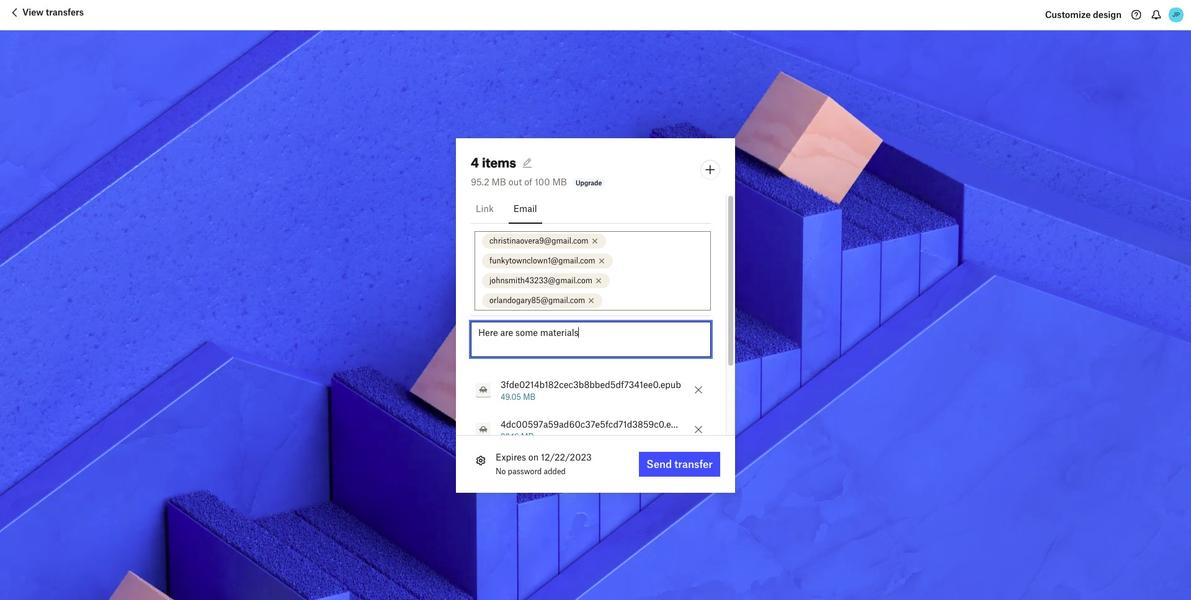 Task type: describe. For each thing, give the bounding box(es) containing it.
items
[[482, 155, 516, 170]]

email
[[514, 203, 537, 214]]

3fde0214b182cec3b8bbed5df7341ee0.epub 49.05 mb
[[501, 379, 681, 402]]

32.16
[[501, 432, 519, 442]]

95.2 mb out of 100 mb
[[471, 177, 567, 187]]

email tab
[[509, 194, 542, 224]]

view transfers button
[[7, 5, 84, 25]]

4
[[471, 155, 479, 170]]

orlandogary85@gmail.com button
[[482, 293, 603, 308]]

out
[[509, 177, 522, 187]]

mb inside 3fde0214b182cec3b8bbed5df7341ee0.epub 49.05 mb
[[523, 392, 536, 402]]

johnsmith43233@gmail.com
[[490, 276, 593, 285]]

christinaovera9@gmail.com
[[490, 236, 589, 245]]

49.05
[[501, 392, 521, 402]]

95.2
[[471, 177, 489, 187]]

transfer
[[675, 458, 713, 471]]

send transfer
[[647, 458, 713, 471]]

password
[[508, 467, 542, 476]]

mb right 100
[[553, 177, 567, 187]]

4dc00597a59ad60c37e5fcd71d3859c0.epub 32.16 mb
[[501, 419, 687, 442]]

view transfers
[[22, 7, 84, 17]]

customize design
[[1045, 9, 1122, 20]]

of
[[524, 177, 532, 187]]

funkytownclown1@gmail.com
[[490, 256, 595, 265]]

customize
[[1045, 9, 1091, 20]]

jp button
[[1167, 5, 1186, 25]]

tab list containing link
[[471, 194, 711, 224]]

expires on 12/22/2023 no password added
[[496, 452, 592, 476]]

mb inside 4dc00597a59ad60c37e5fcd71d3859c0.epub 32.16 mb
[[521, 432, 534, 442]]

link tab
[[471, 194, 499, 224]]

christinaovera9@gmail.com button
[[482, 234, 606, 249]]



Task type: locate. For each thing, give the bounding box(es) containing it.
mb right "32.16"
[[521, 432, 534, 442]]

customize design button
[[1045, 5, 1122, 25]]

link
[[476, 203, 494, 214]]

send
[[647, 458, 672, 471]]

jp
[[1173, 11, 1180, 19]]

100
[[535, 177, 550, 187]]

transfers
[[46, 7, 84, 17]]

4dc00597a59ad60c37e5fcd71d3859c0.epub
[[501, 419, 687, 430]]

funkytownclown1@gmail.com button
[[482, 253, 613, 268]]

send transfer button
[[639, 452, 720, 477]]

3fde0214b182cec3b8bbed5df7341ee0.epub cell
[[471, 378, 688, 402]]

4 items
[[471, 155, 516, 170]]

expires
[[496, 452, 526, 463]]

mb left out at the left top of the page
[[492, 177, 506, 187]]

upgrade
[[576, 179, 602, 186]]

Add a message text field
[[471, 322, 711, 357]]

mb right 49.05
[[523, 392, 536, 402]]

mb
[[492, 177, 506, 187], [553, 177, 567, 187], [523, 392, 536, 402], [521, 432, 534, 442]]

johnsmith43233@gmail.com button
[[482, 273, 610, 288]]

4dc00597a59ad60c37e5fcd71d3859c0.epub row
[[456, 410, 726, 450]]

3fde0214b182cec3b8bbed5df7341ee0.epub row
[[456, 370, 726, 410]]

no
[[496, 467, 506, 476]]

design
[[1093, 9, 1122, 20]]

on
[[529, 452, 539, 463]]

3fde0214b182cec3b8bbed5df7341ee0.epub
[[501, 379, 681, 390]]

view
[[22, 7, 44, 17]]

add files button image
[[703, 162, 718, 177]]

tab list
[[471, 194, 711, 224]]

12/22/2023
[[541, 452, 592, 463]]

orlandogary85@gmail.com
[[490, 296, 585, 305]]

added
[[544, 467, 566, 476]]

4dc00597a59ad60c37e5fcd71d3859c0.epub cell
[[471, 417, 688, 442]]



Task type: vqa. For each thing, say whether or not it's contained in the screenshot.
'Shared' within the Shared Link
no



